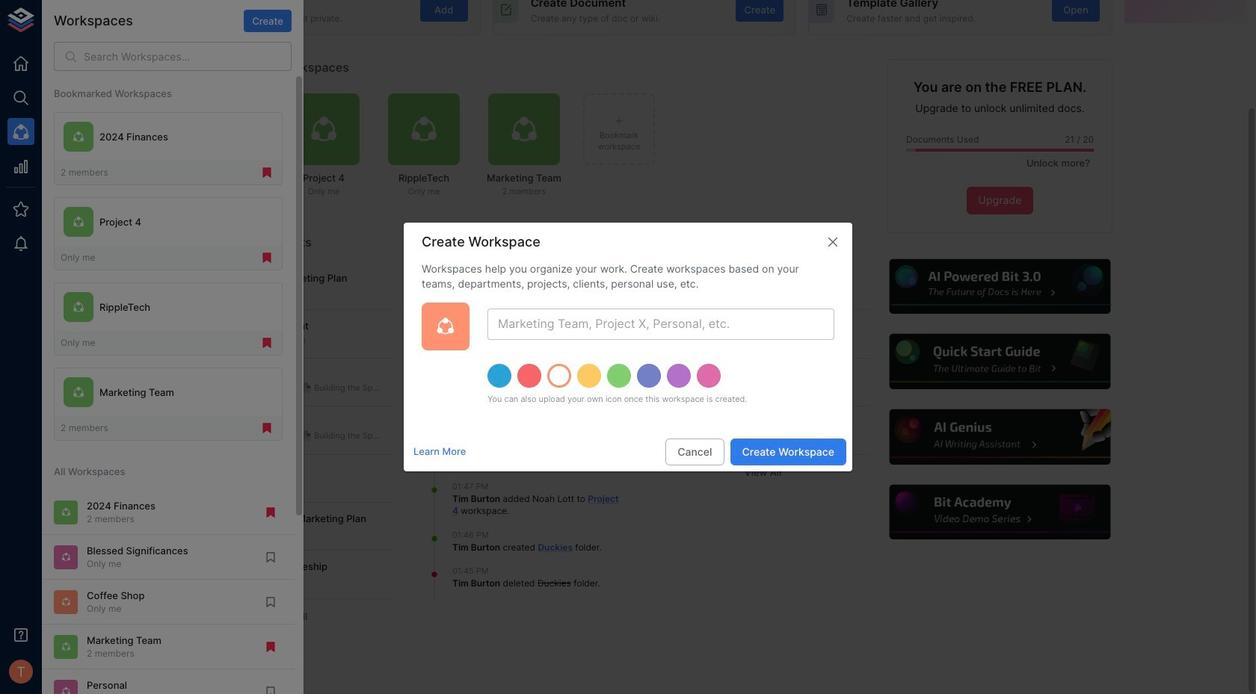 Task type: vqa. For each thing, say whether or not it's contained in the screenshot.
Offer Letter image
no



Task type: locate. For each thing, give the bounding box(es) containing it.
dialog
[[404, 223, 852, 472]]

help image
[[888, 257, 1113, 316], [888, 332, 1113, 392], [888, 408, 1113, 467], [888, 483, 1113, 542]]

remove bookmark image
[[260, 166, 274, 180], [260, 251, 274, 265], [260, 337, 274, 350]]

3 help image from the top
[[888, 408, 1113, 467]]

1 vertical spatial remove bookmark image
[[260, 251, 274, 265]]

2 vertical spatial remove bookmark image
[[264, 641, 277, 654]]

0 vertical spatial remove bookmark image
[[260, 166, 274, 180]]

0 vertical spatial bookmark image
[[264, 551, 277, 564]]

remove bookmark image
[[260, 422, 274, 435], [264, 506, 277, 520], [264, 641, 277, 654]]

1 vertical spatial bookmark image
[[264, 686, 277, 695]]

bookmark image
[[264, 551, 277, 564], [264, 686, 277, 695]]

Marketing Team, Project X, Personal, etc. text field
[[488, 309, 835, 340]]

3 remove bookmark image from the top
[[260, 337, 274, 350]]

2 vertical spatial remove bookmark image
[[260, 337, 274, 350]]

2 remove bookmark image from the top
[[260, 251, 274, 265]]

4 help image from the top
[[888, 483, 1113, 542]]



Task type: describe. For each thing, give the bounding box(es) containing it.
2 bookmark image from the top
[[264, 686, 277, 695]]

2 help image from the top
[[888, 332, 1113, 392]]

bookmark image
[[264, 596, 277, 609]]

1 bookmark image from the top
[[264, 551, 277, 564]]

0 vertical spatial remove bookmark image
[[260, 422, 274, 435]]

1 vertical spatial remove bookmark image
[[264, 506, 277, 520]]

Search Workspaces... text field
[[84, 42, 292, 71]]

1 help image from the top
[[888, 257, 1113, 316]]

1 remove bookmark image from the top
[[260, 166, 274, 180]]



